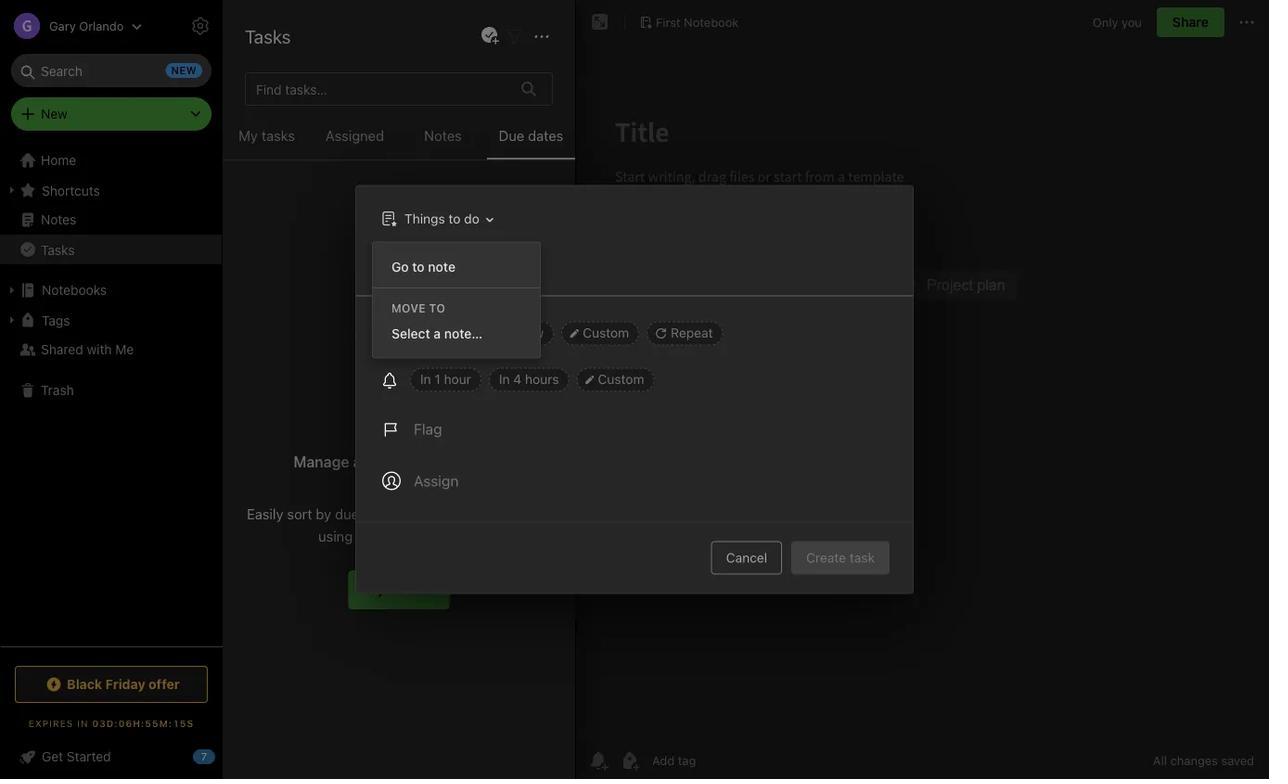 Task type: describe. For each thing, give the bounding box(es) containing it.
select a note… link
[[373, 320, 540, 347]]

notebooks link
[[0, 276, 222, 305]]

Go to note or move task field
[[372, 206, 500, 232]]

black friday offer button
[[15, 666, 208, 703]]

test
[[299, 237, 322, 252]]

in 4 hours
[[499, 372, 559, 387]]

in 1 hour
[[420, 372, 471, 387]]

in for in 1 hour
[[420, 372, 431, 387]]

changes
[[1171, 754, 1218, 768]]

in for in 4 hours
[[499, 372, 510, 387]]

my tasks button
[[223, 124, 311, 160]]

expand note image
[[589, 11, 612, 33]]

things to do
[[405, 211, 480, 226]]

assigned
[[326, 128, 384, 144]]

add tag image
[[619, 750, 641, 772]]

move to
[[392, 302, 446, 315]]

shared with me link
[[0, 335, 222, 365]]

using
[[318, 528, 353, 544]]

trash link
[[0, 376, 222, 406]]

home link
[[0, 146, 223, 175]]

select a note…
[[392, 326, 483, 341]]

minutes
[[257, 165, 299, 178]]

notes button
[[399, 124, 487, 160]]

tomorrow button
[[474, 322, 554, 346]]

2
[[245, 58, 253, 73]]

all
[[1153, 754, 1167, 768]]

new
[[41, 106, 68, 122]]

expires in 03d:06h:55m:15s
[[29, 718, 194, 729]]

a inside "link"
[[434, 326, 441, 341]]

repeat button
[[647, 322, 723, 346]]

tree containing home
[[0, 146, 223, 646]]

Find tasks… text field
[[249, 74, 510, 104]]

hour
[[444, 372, 471, 387]]

add a reminder image
[[587, 750, 610, 772]]

0 vertical spatial tasks
[[245, 25, 291, 47]]

create task
[[807, 550, 875, 566]]

more.
[[443, 528, 480, 544]]

go to note link
[[373, 254, 540, 280]]

new button
[[11, 97, 212, 131]]

all changes saved
[[1153, 754, 1255, 768]]

note…
[[444, 326, 483, 341]]

by
[[316, 506, 331, 522]]

assign
[[414, 472, 459, 490]]

note,
[[399, 506, 431, 522]]

you
[[1122, 15, 1142, 29]]

repeat
[[671, 325, 713, 341]]

due
[[499, 128, 525, 144]]

tasks inside tasks button
[[41, 242, 75, 257]]

move
[[392, 302, 426, 315]]

Search text field
[[24, 54, 199, 87]]

free
[[409, 582, 434, 598]]

my tasks
[[239, 128, 295, 144]]

this
[[247, 237, 272, 252]]

to for note
[[412, 259, 425, 275]]

03d:06h:55m:15s
[[92, 718, 194, 729]]

tasks button
[[0, 235, 222, 264]]

for
[[388, 582, 405, 598]]

assign button
[[371, 459, 470, 503]]

hours
[[525, 372, 559, 387]]

share
[[1173, 14, 1209, 30]]

tomorrow
[[484, 325, 544, 341]]

me
[[115, 342, 134, 357]]

custom for in 4 hours
[[598, 372, 644, 387]]

due dates button
[[487, 124, 575, 160]]

sort
[[287, 506, 312, 522]]

view
[[383, 528, 412, 544]]

custom button for in 4 hours
[[577, 368, 655, 392]]

note window element
[[576, 0, 1269, 779]]

notebooks
[[42, 283, 107, 298]]

to for do
[[449, 211, 461, 226]]

or
[[435, 506, 448, 522]]

try for free
[[364, 582, 434, 598]]

task
[[850, 550, 875, 566]]

select
[[392, 326, 430, 341]]

in
[[357, 476, 370, 493]]

a inside button
[[289, 237, 296, 252]]

easily
[[247, 506, 283, 522]]

8 minutes ago
[[247, 165, 321, 178]]

due
[[335, 506, 359, 522]]

home
[[41, 153, 76, 168]]

in
[[77, 718, 89, 729]]

tags
[[42, 312, 70, 328]]

trash
[[41, 383, 74, 398]]

dropdown list menu
[[373, 254, 540, 347]]



Task type: vqa. For each thing, say whether or not it's contained in the screenshot.
the rightmost upgrade Popup Button
no



Task type: locate. For each thing, give the bounding box(es) containing it.
shared
[[41, 342, 83, 357]]

and down note,
[[416, 528, 440, 544]]

1 horizontal spatial notes
[[263, 19, 314, 40]]

and up "in"
[[353, 453, 379, 471]]

1 vertical spatial tasks
[[41, 242, 75, 257]]

a right is
[[289, 237, 296, 252]]

only
[[1093, 15, 1119, 29]]

1 horizontal spatial tasks
[[245, 25, 291, 47]]

try for free button
[[348, 571, 450, 610]]

tree
[[0, 146, 223, 646]]

custom button down enter task text field
[[562, 322, 639, 346]]

is
[[276, 237, 285, 252]]

in left 1 at left top
[[420, 372, 431, 387]]

one
[[373, 476, 399, 493]]

to inside the things to do field
[[449, 211, 461, 226]]

0 horizontal spatial tasks
[[262, 128, 295, 144]]

notes up 'notes'
[[263, 19, 314, 40]]

and
[[353, 453, 379, 471], [416, 528, 440, 544]]

1 things to do button from the left
[[372, 206, 500, 232]]

with
[[87, 342, 112, 357]]

tasks up 2 notes
[[245, 25, 291, 47]]

Enter task text field
[[412, 251, 891, 283]]

shortcuts button
[[0, 175, 222, 205]]

and inside easily sort by due date, note, or assigned status using this view and more.
[[416, 528, 440, 544]]

0 vertical spatial to
[[449, 211, 461, 226]]

1 vertical spatial to
[[412, 259, 425, 275]]

Note Editor text field
[[576, 89, 1269, 741]]

in left 4
[[499, 372, 510, 387]]

1 horizontal spatial a
[[434, 326, 441, 341]]

notes inside notes button
[[424, 128, 462, 144]]

assigned button
[[311, 124, 399, 160]]

2 in from the left
[[499, 372, 510, 387]]

1 horizontal spatial and
[[416, 528, 440, 544]]

0 horizontal spatial to
[[412, 259, 425, 275]]

None search field
[[24, 54, 199, 87]]

this is a test button
[[223, 200, 575, 312]]

1 vertical spatial notes
[[424, 128, 462, 144]]

custom for tomorrow
[[583, 325, 629, 341]]

to
[[449, 211, 461, 226], [412, 259, 425, 275], [429, 302, 446, 315]]

0 vertical spatial notes
[[263, 19, 314, 40]]

place
[[403, 476, 441, 493]]

friday
[[105, 677, 145, 692]]

in 4 hours button
[[489, 368, 569, 392]]

0 horizontal spatial a
[[289, 237, 296, 252]]

do
[[464, 211, 480, 226]]

organize
[[383, 453, 444, 471]]

flag button
[[371, 407, 453, 451]]

black friday offer
[[67, 677, 180, 692]]

0 vertical spatial a
[[289, 237, 296, 252]]

tasks
[[262, 128, 295, 144], [447, 453, 485, 471]]

a
[[289, 237, 296, 252], [434, 326, 441, 341]]

things
[[405, 211, 445, 226]]

untitled
[[247, 106, 296, 122]]

2 notes
[[245, 58, 290, 73]]

expires
[[29, 718, 74, 729]]

first
[[656, 15, 681, 29]]

notes left due in the left top of the page
[[424, 128, 462, 144]]

my
[[239, 128, 258, 144]]

0 horizontal spatial tasks
[[41, 242, 75, 257]]

custom button right hours
[[577, 368, 655, 392]]

assigned
[[451, 506, 508, 522]]

in 1 hour button
[[410, 368, 482, 392]]

1 vertical spatial tasks
[[447, 453, 485, 471]]

custom
[[583, 325, 629, 341], [598, 372, 644, 387]]

tasks
[[245, 25, 291, 47], [41, 242, 75, 257]]

cancel button
[[711, 541, 782, 575]]

1 vertical spatial a
[[434, 326, 441, 341]]

custom button for tomorrow
[[562, 322, 639, 346]]

1 horizontal spatial tasks
[[447, 453, 485, 471]]

1
[[435, 372, 441, 387]]

0 vertical spatial custom
[[583, 325, 629, 341]]

only you
[[1093, 15, 1142, 29]]

first notebook button
[[633, 9, 745, 35]]

custom left repeat button
[[583, 325, 629, 341]]

to inside go to note link
[[412, 259, 425, 275]]

today
[[420, 325, 456, 341]]

flag
[[414, 420, 442, 438]]

1 vertical spatial and
[[416, 528, 440, 544]]

1 in from the left
[[420, 372, 431, 387]]

0 vertical spatial tasks
[[262, 128, 295, 144]]

all
[[488, 453, 504, 471]]

and inside manage and organize tasks all in one place
[[353, 453, 379, 471]]

8
[[247, 165, 254, 178]]

expand notebooks image
[[5, 283, 19, 298]]

custom right hours
[[598, 372, 644, 387]]

to up today
[[429, 302, 446, 315]]

tasks up notebooks
[[41, 242, 75, 257]]

create
[[807, 550, 846, 566]]

dates
[[528, 128, 564, 144]]

to right go
[[412, 259, 425, 275]]

0 vertical spatial custom button
[[562, 322, 639, 346]]

2 vertical spatial notes
[[41, 212, 76, 227]]

note
[[428, 259, 456, 275]]

tasks left all
[[447, 453, 485, 471]]

notes link
[[0, 205, 222, 235]]

create task button
[[792, 541, 890, 575]]

new task image
[[479, 25, 501, 47]]

notes inside notes link
[[41, 212, 76, 227]]

custom button
[[562, 322, 639, 346], [577, 368, 655, 392]]

2 horizontal spatial notes
[[424, 128, 462, 144]]

go
[[392, 259, 409, 275]]

0 vertical spatial and
[[353, 453, 379, 471]]

notes
[[263, 19, 314, 40], [424, 128, 462, 144], [41, 212, 76, 227]]

1 vertical spatial custom
[[598, 372, 644, 387]]

a left note…
[[434, 326, 441, 341]]

1 horizontal spatial in
[[499, 372, 510, 387]]

0 horizontal spatial in
[[420, 372, 431, 387]]

manage
[[294, 453, 349, 471]]

manage and organize tasks all in one place
[[294, 453, 504, 493]]

settings image
[[189, 15, 212, 37]]

tasks inside manage and organize tasks all in one place
[[447, 453, 485, 471]]

expand tags image
[[5, 313, 19, 328]]

notes down shortcuts
[[41, 212, 76, 227]]

0 horizontal spatial notes
[[41, 212, 76, 227]]

in
[[420, 372, 431, 387], [499, 372, 510, 387]]

tags button
[[0, 305, 222, 335]]

easily sort by due date, note, or assigned status using this view and more.
[[247, 506, 551, 544]]

this
[[356, 528, 380, 544]]

today button
[[410, 322, 466, 346]]

2 horizontal spatial to
[[449, 211, 461, 226]]

date,
[[363, 506, 395, 522]]

tasks inside button
[[262, 128, 295, 144]]

4
[[513, 372, 522, 387]]

saved
[[1222, 754, 1255, 768]]

share button
[[1157, 7, 1225, 37]]

2 vertical spatial to
[[429, 302, 446, 315]]

try
[[364, 582, 384, 598]]

to left do
[[449, 211, 461, 226]]

tasks down the untitled
[[262, 128, 295, 144]]

1 vertical spatial custom button
[[577, 368, 655, 392]]

notes
[[256, 58, 290, 73]]

this is a test
[[247, 237, 322, 252]]

0 horizontal spatial and
[[353, 453, 379, 471]]

2 things to do button from the left
[[377, 206, 500, 232]]

shared with me
[[41, 342, 134, 357]]

1 horizontal spatial to
[[429, 302, 446, 315]]

black
[[67, 677, 102, 692]]

offer
[[149, 677, 180, 692]]



